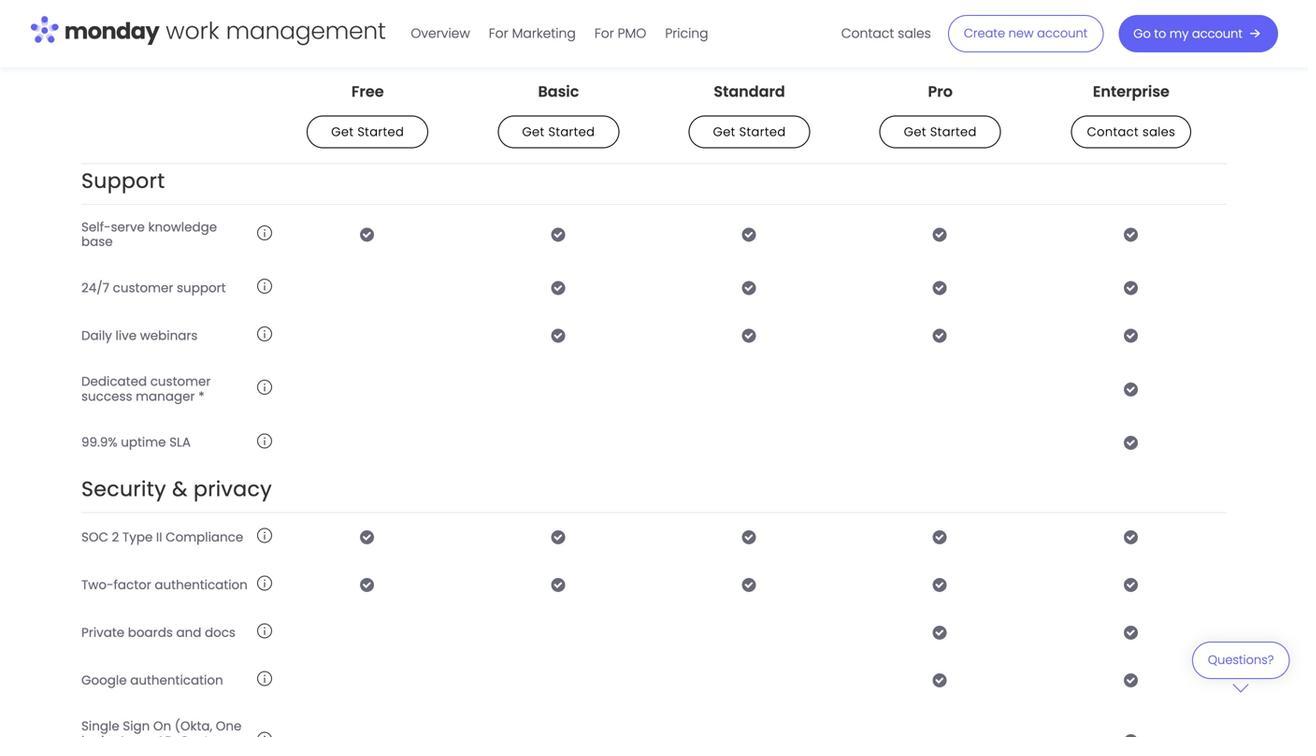 Task type: vqa. For each thing, say whether or not it's contained in the screenshot.
2nd Started from right
yes



Task type: locate. For each thing, give the bounding box(es) containing it.
compliance
[[166, 528, 243, 546]]

started
[[358, 123, 404, 140], [549, 123, 595, 140], [740, 123, 786, 140], [931, 123, 977, 140]]

success
[[81, 387, 132, 405]]

info copy image
[[257, 30, 272, 45], [257, 226, 272, 240], [257, 279, 272, 294], [257, 327, 272, 342], [257, 732, 272, 737]]

1 get started button from the left
[[307, 115, 429, 148]]

for for for marketing
[[489, 24, 509, 43]]

4 get from the left
[[904, 123, 927, 140]]

my
[[1170, 25, 1189, 42]]

0 horizontal spatial account
[[1037, 25, 1088, 42]]

free
[[352, 81, 384, 102]]

contact
[[842, 24, 895, 43], [1088, 123, 1139, 140]]

security
[[81, 475, 166, 503]]

for for for pmo
[[595, 24, 614, 43]]

pricing link
[[656, 19, 718, 49]]

customer down webinars
[[150, 373, 211, 390]]

4 info copy image from the top
[[257, 576, 272, 591]]

3 info copy image from the top
[[257, 528, 272, 543]]

for
[[489, 24, 509, 43], [595, 24, 614, 43]]

knowledge
[[148, 218, 217, 236]]

get started down free in the top of the page
[[331, 123, 404, 140]]

pricing check image
[[742, 79, 757, 94], [933, 79, 948, 94], [1124, 127, 1139, 142], [742, 227, 757, 242], [933, 227, 948, 242], [1124, 227, 1139, 242], [551, 280, 566, 295], [933, 280, 948, 295], [551, 328, 566, 343], [933, 328, 948, 343], [1124, 328, 1139, 343], [1124, 435, 1139, 450], [360, 530, 375, 544], [551, 530, 566, 544], [1124, 530, 1139, 544], [551, 577, 566, 592], [742, 577, 757, 592], [1124, 577, 1139, 592]]

get started for free
[[331, 123, 404, 140]]

contact sales inside main element
[[842, 24, 931, 43]]

3 started from the left
[[740, 123, 786, 140]]

1 horizontal spatial account
[[1192, 25, 1243, 42]]

1 horizontal spatial for
[[595, 24, 614, 43]]

get started down basic
[[522, 123, 595, 140]]

2
[[112, 528, 119, 546]]

24/7
[[81, 279, 109, 296]]

ii
[[156, 528, 162, 546]]

0 vertical spatial sales
[[898, 24, 931, 43]]

4 started from the left
[[931, 123, 977, 140]]

get started button down standard
[[689, 115, 811, 148]]

0 vertical spatial customer
[[113, 279, 173, 296]]

0 horizontal spatial contact sales
[[842, 24, 931, 43]]

authentication down compliance
[[155, 576, 248, 593]]

1 vertical spatial sales
[[1143, 123, 1176, 140]]

dedicated customer success manager *
[[81, 373, 211, 405]]

0 horizontal spatial contact
[[842, 24, 895, 43]]

single sign on (okta, one login, azure ad, custo
[[81, 718, 242, 737]]

to
[[1155, 25, 1167, 42]]

for left 'marketing' on the top left
[[489, 24, 509, 43]]

contact sales up pro
[[842, 24, 931, 43]]

info copy image for soc 2 type ii compliance
[[257, 528, 272, 543]]

3 get started from the left
[[713, 123, 786, 140]]

create new account
[[964, 25, 1088, 42]]

started down basic
[[549, 123, 595, 140]]

account right my
[[1192, 25, 1243, 42]]

customer right 24/7
[[113, 279, 173, 296]]

0 vertical spatial contact
[[842, 24, 895, 43]]

get started button down basic
[[498, 115, 620, 148]]

2 get started button from the left
[[498, 115, 620, 148]]

info copy image
[[257, 380, 272, 395], [257, 433, 272, 448], [257, 528, 272, 543], [257, 576, 272, 591], [257, 624, 272, 639], [257, 671, 272, 686]]

0 horizontal spatial for
[[489, 24, 509, 43]]

1 horizontal spatial contact sales button
[[1072, 115, 1192, 148]]

authentication up on
[[130, 672, 223, 689]]

standard
[[714, 81, 785, 102]]

webinars
[[140, 327, 198, 344]]

sales up pro
[[898, 24, 931, 43]]

uptime
[[121, 434, 166, 451]]

4 get started button from the left
[[880, 115, 1002, 148]]

get started button down free in the top of the page
[[307, 115, 429, 148]]

2 started from the left
[[549, 123, 595, 140]]

0 vertical spatial authentication
[[155, 576, 248, 593]]

google
[[81, 672, 127, 689]]

1 info copy image from the top
[[257, 380, 272, 395]]

on
[[153, 718, 171, 735]]

6 info copy image from the top
[[257, 671, 272, 686]]

get started
[[331, 123, 404, 140], [522, 123, 595, 140], [713, 123, 786, 140], [904, 123, 977, 140]]

get
[[331, 123, 354, 140], [522, 123, 545, 140], [713, 123, 736, 140], [904, 123, 927, 140]]

24/7 customer support
[[81, 279, 226, 296]]

type
[[122, 528, 153, 546]]

one
[[216, 718, 242, 735]]

3 info copy image from the top
[[257, 279, 272, 294]]

99.9% uptime sla
[[81, 434, 191, 451]]

get for basic
[[522, 123, 545, 140]]

get started down standard
[[713, 123, 786, 140]]

started down pro
[[931, 123, 977, 140]]

1 get started from the left
[[331, 123, 404, 140]]

contact sales
[[842, 24, 931, 43], [1088, 123, 1176, 140]]

customer inside dedicated customer success manager *
[[150, 373, 211, 390]]

2 get started from the left
[[522, 123, 595, 140]]

2 for from the left
[[595, 24, 614, 43]]

for left pmo
[[595, 24, 614, 43]]

sales
[[898, 24, 931, 43], [1143, 123, 1176, 140]]

contact sales button up pro
[[832, 19, 941, 49]]

factor
[[114, 576, 151, 593]]

3 get started button from the left
[[689, 115, 811, 148]]

contact sales down enterprise
[[1088, 123, 1176, 140]]

0 horizontal spatial sales
[[898, 24, 931, 43]]

self-serve knowledge base
[[81, 218, 217, 250]]

marketing
[[512, 24, 576, 43]]

sales down enterprise
[[1143, 123, 1176, 140]]

get started button down pro
[[880, 115, 1002, 148]]

get started down pro
[[904, 123, 977, 140]]

1 vertical spatial contact
[[1088, 123, 1139, 140]]

started down standard
[[740, 123, 786, 140]]

1 get from the left
[[331, 123, 354, 140]]

3 get from the left
[[713, 123, 736, 140]]

authentication
[[155, 576, 248, 593], [130, 672, 223, 689]]

get started for pro
[[904, 123, 977, 140]]

1 for from the left
[[489, 24, 509, 43]]

1 info copy image from the top
[[257, 30, 272, 45]]

for marketing
[[489, 24, 576, 43]]

0 vertical spatial contact sales
[[842, 24, 931, 43]]

pricing check image
[[933, 31, 948, 46], [1124, 31, 1139, 46], [1124, 79, 1139, 94], [933, 127, 948, 142], [360, 227, 375, 242], [551, 227, 566, 242], [742, 280, 757, 295], [1124, 280, 1139, 295], [742, 328, 757, 343], [1124, 381, 1139, 396], [742, 530, 757, 544], [933, 530, 948, 544], [360, 577, 375, 592], [933, 577, 948, 592], [933, 625, 948, 640], [1124, 625, 1139, 640], [933, 673, 948, 688], [1124, 673, 1139, 688], [1124, 733, 1139, 737]]

1 vertical spatial contact sales button
[[1072, 115, 1192, 148]]

5 info copy image from the top
[[257, 732, 272, 737]]

contact sales button
[[832, 19, 941, 49], [1072, 115, 1192, 148]]

two-factor authentication
[[81, 576, 248, 593]]

info copy image for google authentication
[[257, 671, 272, 686]]

customer for 24/7
[[113, 279, 173, 296]]

1 horizontal spatial contact
[[1088, 123, 1139, 140]]

account right 'new'
[[1037, 25, 1088, 42]]

1 horizontal spatial sales
[[1143, 123, 1176, 140]]

info copy image for dedicated customer success manager *
[[257, 380, 272, 395]]

manager
[[136, 387, 195, 405]]

1 started from the left
[[358, 123, 404, 140]]

privacy
[[194, 475, 272, 503]]

account
[[1037, 25, 1088, 42], [1192, 25, 1243, 42]]

1 vertical spatial customer
[[150, 373, 211, 390]]

live
[[116, 327, 137, 344]]

(okta,
[[175, 718, 212, 735]]

2 info copy image from the top
[[257, 433, 272, 448]]

1 vertical spatial contact sales
[[1088, 123, 1176, 140]]

4 info copy image from the top
[[257, 327, 272, 342]]

calendar view
[[81, 30, 172, 47]]

dedicated
[[81, 373, 147, 390]]

self-
[[81, 218, 111, 236]]

0 horizontal spatial contact sales button
[[832, 19, 941, 49]]

private boards and docs
[[81, 624, 236, 641]]

1 horizontal spatial contact sales
[[1088, 123, 1176, 140]]

started down free in the top of the page
[[358, 123, 404, 140]]

customer
[[113, 279, 173, 296], [150, 373, 211, 390]]

4 get started from the left
[[904, 123, 977, 140]]

get started button
[[307, 115, 429, 148], [498, 115, 620, 148], [689, 115, 811, 148], [880, 115, 1002, 148]]

daily live webinars
[[81, 327, 198, 344]]

2 info copy image from the top
[[257, 226, 272, 240]]

for pmo link
[[585, 19, 656, 49]]

sign
[[123, 718, 150, 735]]

2 get from the left
[[522, 123, 545, 140]]

info copy image for self-serve knowledge base
[[257, 226, 272, 240]]

info copy image for 99.9% uptime sla
[[257, 433, 272, 448]]

5 info copy image from the top
[[257, 624, 272, 639]]

and
[[176, 624, 201, 641]]

contact sales button down enterprise
[[1072, 115, 1192, 148]]

info copy image for calendar view
[[257, 30, 272, 45]]



Task type: describe. For each thing, give the bounding box(es) containing it.
new
[[1009, 25, 1034, 42]]

go to my account button
[[1119, 15, 1279, 52]]

login,
[[81, 732, 115, 737]]

google authentication
[[81, 672, 223, 689]]

get started button for pro
[[880, 115, 1002, 148]]

0 vertical spatial contact sales button
[[832, 19, 941, 49]]

&
[[172, 475, 188, 503]]

main element
[[402, 0, 1279, 67]]

*
[[198, 387, 205, 405]]

base
[[81, 233, 113, 250]]

get started button for basic
[[498, 115, 620, 148]]

get for free
[[331, 123, 354, 140]]

contact inside main element
[[842, 24, 895, 43]]

started for pro
[[931, 123, 977, 140]]

started for basic
[[549, 123, 595, 140]]

enterprise
[[1093, 81, 1170, 102]]

info copy image for private boards and docs
[[257, 624, 272, 639]]

create new account button
[[948, 15, 1104, 52]]

support
[[177, 279, 226, 296]]

for marketing link
[[480, 19, 585, 49]]

sla
[[169, 434, 191, 451]]

99.9%
[[81, 434, 117, 451]]

overview
[[411, 24, 470, 43]]

azure
[[118, 732, 153, 737]]

for pmo
[[595, 24, 647, 43]]

two-
[[81, 576, 114, 593]]

get started for basic
[[522, 123, 595, 140]]

sales inside main element
[[898, 24, 931, 43]]

docs
[[205, 624, 236, 641]]

get for standard
[[713, 123, 736, 140]]

started for free
[[358, 123, 404, 140]]

boards
[[128, 624, 173, 641]]

calendar
[[81, 30, 140, 47]]

get started button for standard
[[689, 115, 811, 148]]

monday.com work management image
[[30, 12, 387, 51]]

support
[[81, 166, 165, 195]]

info copy image for 24/7 customer support
[[257, 279, 272, 294]]

soc 2 type ii compliance
[[81, 528, 243, 546]]

started for standard
[[740, 123, 786, 140]]

info copy image for two-factor authentication
[[257, 576, 272, 591]]

info copy image for daily live webinars
[[257, 327, 272, 342]]

pmo
[[618, 24, 647, 43]]

private
[[81, 624, 125, 641]]

questions? button
[[1192, 642, 1290, 693]]

customer for dedicated
[[150, 373, 211, 390]]

pro
[[928, 81, 953, 102]]

questions?
[[1208, 651, 1274, 668]]

get for pro
[[904, 123, 927, 140]]

create
[[964, 25, 1006, 42]]

overview link
[[402, 19, 480, 49]]

go to my account
[[1134, 25, 1243, 42]]

serve
[[111, 218, 145, 236]]

go
[[1134, 25, 1151, 42]]

view
[[144, 30, 172, 47]]

get started for standard
[[713, 123, 786, 140]]

basic
[[538, 81, 579, 102]]

daily
[[81, 327, 112, 344]]

info copy image for single sign on (okta, one login, azure ad, custo
[[257, 732, 272, 737]]

get started button for free
[[307, 115, 429, 148]]

pricing
[[665, 24, 709, 43]]

single
[[81, 718, 119, 735]]

ad,
[[156, 732, 176, 737]]

soc
[[81, 528, 108, 546]]

security & privacy
[[81, 475, 272, 503]]

1 vertical spatial authentication
[[130, 672, 223, 689]]



